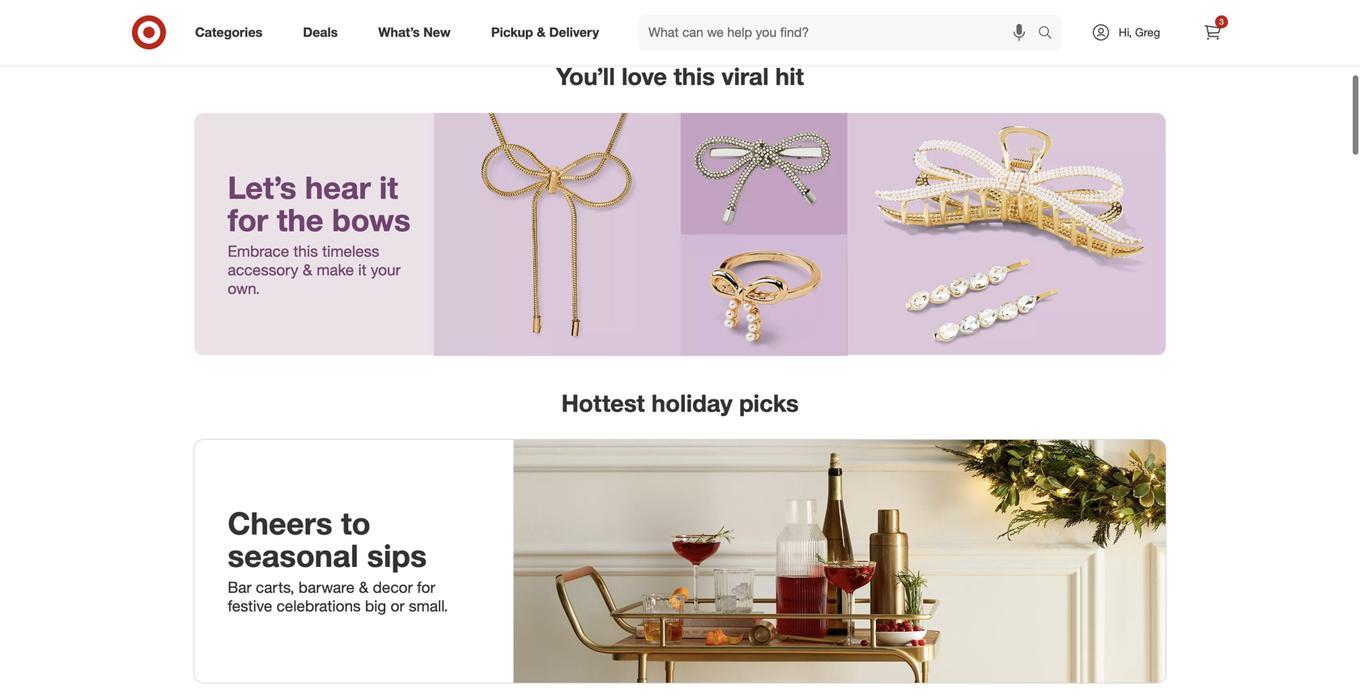 Task type: locate. For each thing, give the bounding box(es) containing it.
deals
[[303, 24, 338, 40]]

0 horizontal spatial &
[[303, 260, 313, 279]]

0 vertical spatial for
[[228, 201, 268, 238]]

2 new arrivals from the left
[[1063, 7, 1126, 22]]

for
[[228, 201, 268, 238], [417, 578, 436, 597]]

new arrivals
[[731, 7, 795, 22], [1063, 7, 1126, 22]]

new right what's at the left top of the page
[[424, 24, 451, 40]]

1 horizontal spatial new arrivals link
[[1011, 0, 1177, 23]]

1 new arrivals from the left
[[731, 7, 795, 22]]

What can we help you find? suggestions appear below search field
[[639, 15, 1043, 50]]

for inside let's hear it for the bows embrace this timeless accessory & make it your own.
[[228, 201, 268, 238]]

3
[[1220, 17, 1225, 27]]

1 arrivals from the left
[[758, 7, 795, 22]]

arrivals up hi, at right top
[[1089, 7, 1126, 22]]

2 horizontal spatial new
[[1063, 7, 1085, 22]]

hi, greg
[[1119, 25, 1161, 39]]

timeless
[[322, 242, 379, 261]]

1 horizontal spatial &
[[359, 578, 369, 597]]

for inside cheers to seasonal sips bar carts, barware & decor for festive celebrations big or small.
[[417, 578, 436, 597]]

holiday
[[652, 388, 733, 418]]

1 vertical spatial for
[[417, 578, 436, 597]]

0 vertical spatial this
[[674, 62, 715, 91]]

categories link
[[181, 15, 283, 50]]

categories
[[195, 24, 263, 40]]

love
[[622, 62, 667, 91]]

for right decor at the left
[[417, 578, 436, 597]]

hottest
[[562, 388, 645, 418]]

new arrivals link
[[680, 0, 846, 23], [1011, 0, 1177, 23]]

bar
[[228, 578, 252, 597]]

greg
[[1136, 25, 1161, 39]]

& left make
[[303, 260, 313, 279]]

new arrivals link up viral
[[680, 0, 846, 23]]

it
[[380, 168, 398, 206], [358, 260, 367, 279]]

it left your
[[358, 260, 367, 279]]

&
[[537, 24, 546, 40], [303, 260, 313, 279], [359, 578, 369, 597]]

new for first new arrivals link from the right
[[1063, 7, 1085, 22]]

& left decor at the left
[[359, 578, 369, 597]]

& inside cheers to seasonal sips bar carts, barware & decor for festive celebrations big or small.
[[359, 578, 369, 597]]

arrivals for first new arrivals link from the right
[[1089, 7, 1126, 22]]

for up embrace
[[228, 201, 268, 238]]

it right hear
[[380, 168, 398, 206]]

new arrivals link up hi, at right top
[[1011, 0, 1177, 23]]

2 vertical spatial &
[[359, 578, 369, 597]]

this down the
[[294, 242, 318, 261]]

what's new link
[[365, 15, 471, 50]]

arrivals up 'hit'
[[758, 7, 795, 22]]

new arrivals up hi, at right top
[[1063, 7, 1126, 22]]

0 horizontal spatial new arrivals
[[731, 7, 795, 22]]

delivery
[[550, 24, 599, 40]]

new
[[731, 7, 754, 22], [1063, 7, 1085, 22], [424, 24, 451, 40]]

1 horizontal spatial new
[[731, 7, 754, 22]]

let's hear it for the bows embrace this timeless accessory & make it your own.
[[228, 168, 411, 298]]

0 horizontal spatial arrivals
[[758, 7, 795, 22]]

make
[[317, 260, 354, 279]]

new arrivals for first new arrivals link from the right
[[1063, 7, 1126, 22]]

1 horizontal spatial new arrivals
[[1063, 7, 1126, 22]]

& right the pickup
[[537, 24, 546, 40]]

new arrivals up viral
[[731, 7, 795, 22]]

arrivals
[[758, 7, 795, 22], [1089, 7, 1126, 22]]

0 vertical spatial it
[[380, 168, 398, 206]]

this
[[674, 62, 715, 91], [294, 242, 318, 261]]

0 horizontal spatial new
[[424, 24, 451, 40]]

2 horizontal spatial &
[[537, 24, 546, 40]]

0 horizontal spatial this
[[294, 242, 318, 261]]

this right love
[[674, 62, 715, 91]]

1 vertical spatial &
[[303, 260, 313, 279]]

bows
[[332, 201, 411, 238]]

new arrivals for first new arrivals link from the left
[[731, 7, 795, 22]]

1 horizontal spatial arrivals
[[1089, 7, 1126, 22]]

1 vertical spatial this
[[294, 242, 318, 261]]

new up viral
[[731, 7, 754, 22]]

celebrations
[[277, 596, 361, 615]]

2 arrivals from the left
[[1089, 7, 1126, 22]]

search
[[1031, 26, 1070, 42]]

1 horizontal spatial for
[[417, 578, 436, 597]]

0 horizontal spatial for
[[228, 201, 268, 238]]

new up the search
[[1063, 7, 1085, 22]]

barware
[[299, 578, 355, 597]]

3 link
[[1196, 15, 1231, 50]]

0 horizontal spatial new arrivals link
[[680, 0, 846, 23]]

1 vertical spatial it
[[358, 260, 367, 279]]

hear
[[305, 168, 371, 206]]

cheers to seasonal sips bar carts, barware & decor for festive celebrations big or small.
[[228, 504, 448, 615]]

big
[[365, 596, 387, 615]]

to
[[341, 504, 371, 542]]



Task type: vqa. For each thing, say whether or not it's contained in the screenshot.
'Celebrations'
yes



Task type: describe. For each thing, give the bounding box(es) containing it.
what's new
[[379, 24, 451, 40]]

pickup & delivery link
[[478, 15, 620, 50]]

let's
[[228, 168, 297, 206]]

you'll love this viral hit
[[556, 62, 804, 91]]

deals link
[[289, 15, 358, 50]]

picks
[[740, 388, 799, 418]]

pickup
[[491, 24, 533, 40]]

search button
[[1031, 15, 1070, 53]]

hottest holiday picks
[[562, 388, 799, 418]]

decor
[[373, 578, 413, 597]]

you'll
[[556, 62, 615, 91]]

2 new arrivals link from the left
[[1011, 0, 1177, 23]]

1 new arrivals link from the left
[[680, 0, 846, 23]]

seasonal
[[228, 537, 359, 574]]

what's
[[379, 24, 420, 40]]

0 vertical spatial &
[[537, 24, 546, 40]]

1 horizontal spatial this
[[674, 62, 715, 91]]

viral
[[722, 62, 769, 91]]

or
[[391, 596, 405, 615]]

pickup & delivery
[[491, 24, 599, 40]]

your
[[371, 260, 401, 279]]

embrace
[[228, 242, 289, 261]]

& inside let's hear it for the bows embrace this timeless accessory & make it your own.
[[303, 260, 313, 279]]

festive
[[228, 596, 272, 615]]

hit
[[776, 62, 804, 91]]

own.
[[228, 279, 260, 298]]

small.
[[409, 596, 448, 615]]

accessory
[[228, 260, 299, 279]]

arrivals for first new arrivals link from the left
[[758, 7, 795, 22]]

hi,
[[1119, 25, 1133, 39]]

carts,
[[256, 578, 294, 597]]

new for first new arrivals link from the left
[[731, 7, 754, 22]]

cheers
[[228, 504, 333, 542]]

0 horizontal spatial it
[[358, 260, 367, 279]]

1 horizontal spatial it
[[380, 168, 398, 206]]

the
[[277, 201, 324, 238]]

sips
[[367, 537, 427, 574]]

this inside let's hear it for the bows embrace this timeless accessory & make it your own.
[[294, 242, 318, 261]]



